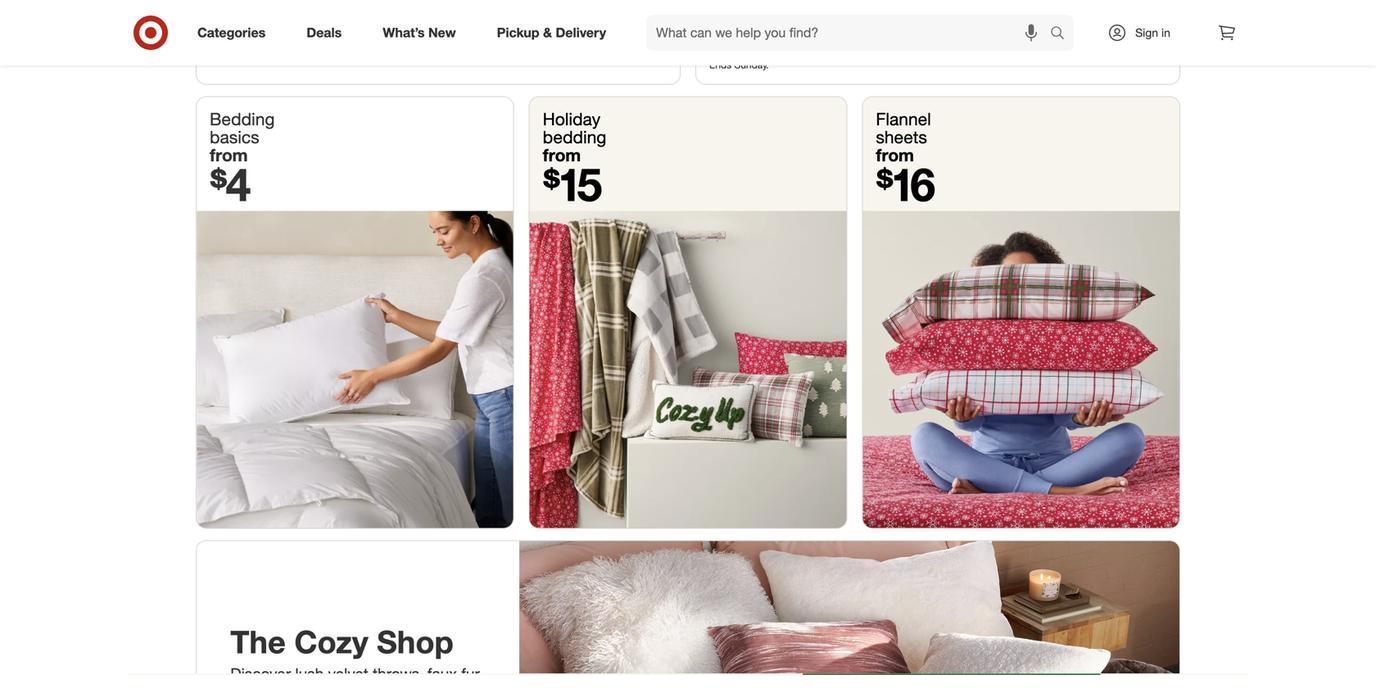 Task type: locate. For each thing, give the bounding box(es) containing it.
bedding up ends sunday.
[[709, 33, 758, 49]]

from inside bedding basics from
[[210, 145, 248, 166]]

select seasonal bedding & bath items*
[[210, 33, 435, 49]]

bedding
[[210, 109, 275, 129]]

what's new link
[[369, 15, 477, 51]]

$16
[[876, 156, 936, 212]]

2 horizontal spatial from
[[876, 145, 914, 166]]

& left bath
[[356, 33, 365, 49]]

bedding left bath
[[304, 33, 353, 49]]

0 horizontal spatial &
[[356, 33, 365, 49]]

from inside flannel sheets from
[[876, 145, 914, 166]]

categories
[[197, 25, 266, 41]]

cozy
[[294, 623, 368, 661]]

what's new
[[383, 25, 456, 41]]

from down holiday
[[543, 145, 581, 166]]

from
[[210, 145, 248, 166], [543, 145, 581, 166], [876, 145, 914, 166]]

$15
[[543, 156, 602, 212]]

1 horizontal spatial bedding
[[543, 127, 607, 148]]

1 horizontal spatial items*
[[762, 33, 798, 49]]

categories link
[[184, 15, 286, 51]]

new
[[428, 25, 456, 41]]

from down bedding
[[210, 145, 248, 166]]

1 horizontal spatial from
[[543, 145, 581, 166]]

bedding up $15
[[543, 127, 607, 148]]

bedding
[[304, 33, 353, 49], [709, 33, 758, 49], [543, 127, 607, 148]]

2 horizontal spatial bedding
[[709, 33, 758, 49]]

0 horizontal spatial items*
[[398, 33, 435, 49]]

in
[[1162, 25, 1171, 40]]

seasonal
[[249, 33, 301, 49]]

What can we help you find? suggestions appear below search field
[[646, 15, 1054, 51]]

items*
[[398, 33, 435, 49], [762, 33, 798, 49]]

1 horizontal spatial &
[[543, 25, 552, 41]]

3 from from the left
[[876, 145, 914, 166]]

from inside holiday bedding from
[[543, 145, 581, 166]]

select
[[210, 33, 245, 49]]

pickup & delivery link
[[483, 15, 627, 51]]

1 items* from the left
[[398, 33, 435, 49]]

items* inside select seasonal bedding & bath items* link
[[398, 33, 435, 49]]

delivery
[[556, 25, 606, 41]]

flannel sheets from
[[876, 109, 931, 166]]

the
[[230, 623, 286, 661]]

flannel
[[876, 109, 931, 129]]

1 from from the left
[[210, 145, 248, 166]]

from down the flannel at the right of page
[[876, 145, 914, 166]]

& right pickup in the left top of the page
[[543, 25, 552, 41]]

pickup & delivery
[[497, 25, 606, 41]]

2 from from the left
[[543, 145, 581, 166]]

0 horizontal spatial from
[[210, 145, 248, 166]]

&
[[543, 25, 552, 41], [356, 33, 365, 49]]

holiday bedding from
[[543, 109, 607, 166]]



Task type: describe. For each thing, give the bounding box(es) containing it.
sign in link
[[1094, 15, 1196, 51]]

search
[[1043, 26, 1082, 42]]

sheets
[[876, 127, 927, 148]]

basics
[[210, 127, 259, 148]]

search button
[[1043, 15, 1082, 54]]

ends
[[709, 59, 732, 71]]

what's
[[383, 25, 425, 41]]

the cozy shop
[[230, 623, 454, 661]]

bedding items*
[[709, 33, 798, 49]]

deals
[[307, 25, 342, 41]]

from for $16
[[876, 145, 914, 166]]

sunday.
[[734, 59, 769, 71]]

from for $4
[[210, 145, 248, 166]]

pickup
[[497, 25, 540, 41]]

deals link
[[293, 15, 362, 51]]

holiday
[[543, 109, 601, 129]]

shop
[[377, 623, 454, 661]]

bedding basics from $4 image
[[197, 211, 513, 528]]

$4
[[210, 156, 251, 212]]

bedding basics from
[[210, 109, 275, 166]]

ends sunday.
[[709, 59, 769, 71]]

0 horizontal spatial bedding
[[304, 33, 353, 49]]

2 items* from the left
[[762, 33, 798, 49]]

from for $15
[[543, 145, 581, 166]]

sign
[[1136, 25, 1159, 40]]

bath
[[368, 33, 395, 49]]

select seasonal bedding & bath items* link
[[197, 0, 680, 65]]

sign in
[[1136, 25, 1171, 40]]



Task type: vqa. For each thing, say whether or not it's contained in the screenshot.
SEARCH button
yes



